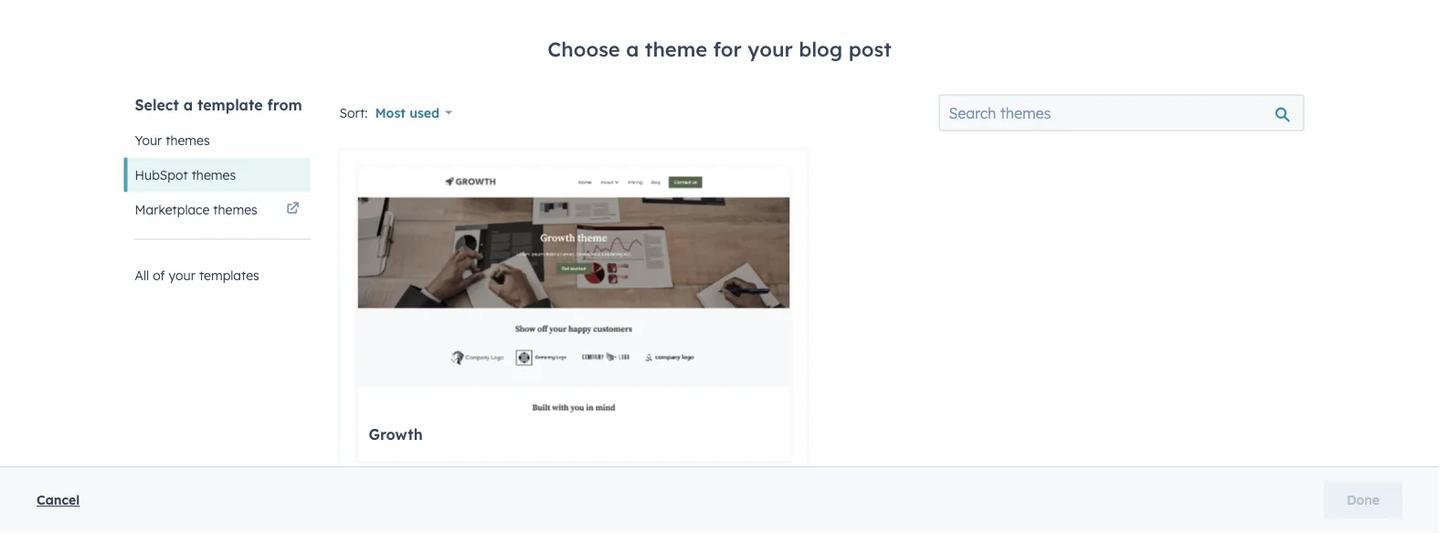 Task type: describe. For each thing, give the bounding box(es) containing it.
posts
[[337, 305, 371, 321]]

marketplace
[[135, 201, 210, 217]]

page up "actions" popup button in the top left of the page
[[521, 161, 559, 180]]

marketplace themes
[[135, 201, 257, 217]]

1 horizontal spatial html
[[458, 464, 500, 482]]

header
[[402, 464, 453, 482]]

header
[[266, 419, 333, 442]]

themes for hubspot themes
[[192, 167, 236, 183]]

for
[[713, 37, 742, 62]]

Growth checkbox
[[339, 149, 808, 534]]

used
[[409, 105, 440, 121]]

all
[[135, 267, 149, 283]]

all of your templates button
[[124, 258, 310, 293]]

hubspot themes
[[135, 167, 236, 183]]

your for for
[[748, 37, 793, 62]]

page right per
[[442, 305, 474, 321]]

sort:
[[339, 105, 368, 121]]

actions
[[504, 233, 542, 246]]

all of your templates
[[135, 267, 259, 283]]

lists
[[319, 110, 339, 124]]

header html
[[266, 419, 391, 442]]

your themes
[[135, 132, 210, 148]]

this
[[266, 110, 286, 124]]

post
[[848, 37, 891, 62]]

templates
[[199, 267, 259, 283]]

choose
[[548, 37, 620, 62]]

done
[[1347, 492, 1380, 508]]

template
[[197, 95, 263, 114]]

choose a theme for your blog post
[[548, 37, 891, 62]]

theme
[[645, 37, 707, 62]]

hubspot themes button
[[124, 158, 310, 192]]

actions button
[[489, 225, 569, 254]]

blog
[[266, 464, 299, 482]]

of for all
[[153, 267, 165, 283]]

of for number
[[321, 305, 334, 321]]

listing for page
[[472, 161, 517, 180]]

per
[[375, 305, 396, 321]]

published
[[413, 193, 471, 209]]

page inside button
[[435, 233, 462, 246]]

growth
[[369, 425, 423, 444]]

1 link opens in a new window image from the top
[[286, 199, 299, 221]]

cancel button
[[37, 490, 80, 512]]



Task type: locate. For each thing, give the bounding box(es) containing it.
themes up hubspot themes
[[166, 132, 210, 148]]

pages
[[353, 464, 397, 482]]

1 vertical spatial listing
[[400, 305, 438, 321]]

done button
[[1324, 482, 1402, 519]]

listing for pages
[[303, 464, 348, 482]]

blog
[[799, 37, 843, 62], [383, 110, 406, 124]]

0 horizontal spatial blog
[[383, 110, 406, 124]]

cancel
[[37, 492, 80, 508]]

Search themes search field
[[939, 95, 1304, 131]]

hubspot
[[135, 167, 188, 183]]

posts.
[[409, 110, 440, 124]]

themes for marketplace themes
[[213, 201, 257, 217]]

2 link opens in a new window image from the top
[[286, 203, 299, 216]]

themes down the your themes button
[[192, 167, 236, 183]]

a left theme
[[626, 37, 639, 62]]

0 vertical spatial html
[[339, 419, 391, 442]]

None number field
[[266, 328, 628, 365]]

themes for your themes
[[166, 132, 210, 148]]

number of posts per listing page
[[266, 305, 474, 321]]

a right select
[[183, 95, 193, 114]]

1 vertical spatial blog
[[383, 110, 406, 124]]

your right all at the bottom left of page
[[169, 267, 196, 283]]

your right all
[[357, 110, 380, 124]]

marketplace themes link
[[124, 192, 310, 227]]

0 vertical spatial your
[[748, 37, 793, 62]]

most used
[[375, 105, 440, 121]]

from
[[267, 95, 302, 114]]

themes down hubspot themes button
[[213, 201, 257, 217]]

blog listing pages header html
[[266, 464, 500, 482]]

html up pages
[[339, 419, 391, 442]]

a
[[626, 37, 639, 62], [183, 95, 193, 114]]

0 horizontal spatial of
[[153, 267, 165, 283]]

html right header
[[458, 464, 500, 482]]

link opens in a new window image
[[286, 199, 299, 221], [286, 203, 299, 216]]

1 horizontal spatial listing
[[400, 305, 438, 321]]

0 horizontal spatial a
[[183, 95, 193, 114]]

your right for
[[748, 37, 793, 62]]

0 horizontal spatial listing
[[303, 464, 348, 482]]

a for select
[[183, 95, 193, 114]]

listing right congrats!
[[472, 161, 517, 180]]

themes
[[166, 132, 210, 148], [192, 167, 236, 183], [213, 201, 257, 217]]

congrats!
[[397, 161, 468, 180]]

a for choose
[[626, 37, 639, 62]]

of left posts
[[321, 305, 334, 321]]

page
[[289, 110, 316, 124], [521, 161, 559, 180], [435, 233, 462, 246], [442, 305, 474, 321]]

page right edit
[[435, 233, 462, 246]]

1 vertical spatial your
[[357, 110, 380, 124]]

edit page button
[[397, 225, 478, 254]]

listing down header html
[[303, 464, 348, 482]]

0 vertical spatial themes
[[166, 132, 210, 148]]

0 vertical spatial of
[[153, 267, 165, 283]]

listing right per
[[400, 305, 438, 321]]

1 vertical spatial themes
[[192, 167, 236, 183]]

of right all at the bottom left of page
[[153, 267, 165, 283]]

your
[[135, 132, 162, 148]]

0 vertical spatial a
[[626, 37, 639, 62]]

blog for post
[[799, 37, 843, 62]]

all
[[342, 110, 354, 124]]

html
[[339, 419, 391, 442], [458, 464, 500, 482]]

edit page
[[412, 233, 462, 246]]

0 horizontal spatial html
[[339, 419, 391, 442]]

1 vertical spatial of
[[321, 305, 334, 321]]

number
[[266, 305, 317, 321]]

of inside button
[[153, 267, 165, 283]]

2 vertical spatial your
[[169, 267, 196, 283]]

0 vertical spatial listing
[[472, 161, 517, 180]]

2 horizontal spatial listing
[[472, 161, 517, 180]]

page left lists
[[289, 110, 316, 124]]

1 horizontal spatial blog
[[799, 37, 843, 62]]

0 vertical spatial blog
[[799, 37, 843, 62]]

1 vertical spatial html
[[458, 464, 500, 482]]

theme filters element
[[124, 95, 310, 227]]

of
[[153, 267, 165, 283], [321, 305, 334, 321]]

select a template from
[[135, 95, 302, 114]]

your for all
[[357, 110, 380, 124]]

this page lists all your blog posts.
[[266, 110, 440, 124]]

blog left post
[[799, 37, 843, 62]]

2 horizontal spatial your
[[748, 37, 793, 62]]

congrats! listing page
[[397, 161, 559, 180]]

1 horizontal spatial your
[[357, 110, 380, 124]]

a inside theme filters element
[[183, 95, 193, 114]]

1 horizontal spatial of
[[321, 305, 334, 321]]

2 vertical spatial themes
[[213, 201, 257, 217]]

your
[[748, 37, 793, 62], [357, 110, 380, 124], [169, 267, 196, 283]]

listing
[[472, 161, 517, 180], [400, 305, 438, 321], [303, 464, 348, 482]]

1 horizontal spatial a
[[626, 37, 639, 62]]

most
[[375, 105, 406, 121]]

blog for posts.
[[383, 110, 406, 124]]

select
[[135, 95, 179, 114]]

1 vertical spatial a
[[183, 95, 193, 114]]

your inside button
[[169, 267, 196, 283]]

most used button
[[375, 100, 452, 126]]

2 vertical spatial listing
[[303, 464, 348, 482]]

blog left posts. on the top left of page
[[383, 110, 406, 124]]

0 horizontal spatial your
[[169, 267, 196, 283]]

edit
[[412, 233, 432, 246]]

your themes button
[[124, 123, 310, 158]]



Task type: vqa. For each thing, say whether or not it's contained in the screenshot.
listing for page
yes



